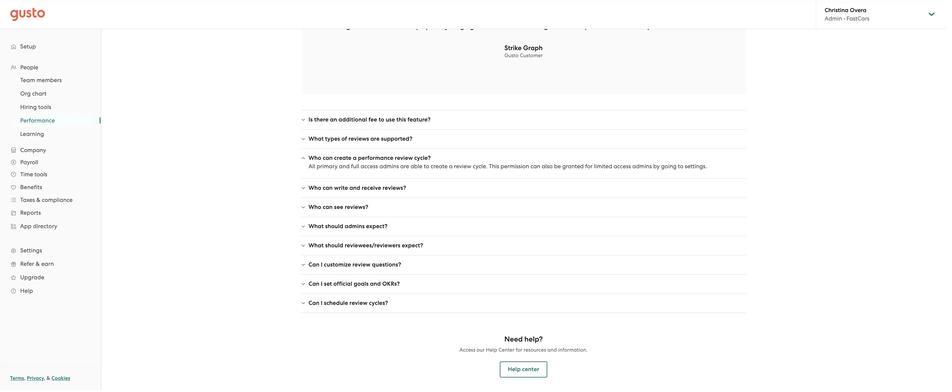 Task type: describe. For each thing, give the bounding box(es) containing it.
can down can i set official goals and okrs?
[[349, 289, 359, 296]]

overa
[[850, 7, 867, 14]]

•
[[844, 15, 845, 22]]

center
[[522, 366, 539, 373]]

can i set official goals and okrs?
[[309, 281, 400, 288]]

team members
[[20, 77, 62, 84]]

strike
[[505, 44, 522, 52]]

can i schedule review cycles?
[[309, 300, 388, 307]]

all primary and full access admins are able to create a review cycle. this permission can also be granted for limited access admins by going to settings.
[[309, 163, 707, 170]]

what types of reviews are supported?
[[309, 136, 412, 143]]

to right the going at the top right of page
[[678, 163, 683, 170]]

and up the manage
[[370, 281, 381, 288]]

1 employee from the left
[[353, 201, 380, 208]]

cycle?
[[414, 155, 431, 162]]

2 employee from the left
[[588, 201, 614, 208]]

admin
[[558, 201, 575, 208]]

review up able
[[395, 155, 413, 162]]

center
[[498, 348, 514, 354]]

refer
[[20, 261, 34, 268]]

this
[[396, 116, 406, 123]]

from
[[672, 23, 686, 30]]

additional
[[339, 116, 367, 123]]

write inside the while admins set up review cycles, only employees can write and receive reviews. we do not currently support admins and contractors as review participants. if you already have an employee account and you need instructions on how to switch between your admin and employee accounts, check out
[[455, 193, 468, 200]]

is
[[309, 116, 313, 123]]

your
[[544, 201, 556, 208]]

help link
[[7, 285, 94, 297]]

customer
[[520, 53, 543, 59]]

contractors
[[633, 193, 663, 200]]

1 horizontal spatial reviews
[[528, 289, 548, 296]]

what for what should admins expect?
[[309, 223, 324, 230]]

graph
[[523, 44, 543, 52]]

0 vertical spatial receive
[[362, 185, 381, 192]]

"it's great to have gusto to plop everything right into instead of having to start our performance review process from scratch."
[[334, 23, 713, 30]]

accounts,
[[616, 201, 641, 208]]

and down the only
[[404, 201, 414, 208]]

need help? access our help center for resources and information.
[[460, 335, 588, 354]]

see
[[334, 204, 343, 211]]

learning link
[[12, 128, 94, 140]]

reviews.
[[502, 193, 523, 200]]

currently
[[553, 193, 576, 200]]

right
[[466, 23, 480, 30]]

learning
[[20, 131, 44, 138]]

to down the cycle?
[[424, 163, 429, 170]]

can up the while at left
[[323, 185, 333, 192]]

who can write and receive reviews?
[[309, 185, 406, 192]]

time tools button
[[7, 169, 94, 181]]

to right "fee"
[[379, 116, 384, 123]]

instead
[[495, 23, 518, 30]]

yes! your team can manage official goals and reference them during performance reviews with
[[309, 289, 560, 296]]

taxes & compliance button
[[7, 194, 94, 206]]

compliance
[[42, 197, 73, 204]]

support
[[578, 193, 598, 200]]

not
[[543, 193, 552, 200]]

plop
[[416, 23, 430, 30]]

refer & earn link
[[7, 258, 94, 270]]

your
[[320, 289, 332, 296]]

should for admins
[[325, 223, 343, 230]]

help?
[[524, 335, 543, 344]]

this
[[489, 163, 499, 170]]

should for reviewees/reviewers
[[325, 242, 343, 249]]

0 vertical spatial an
[[330, 116, 337, 123]]

0 vertical spatial official
[[333, 281, 352, 288]]

resources
[[524, 348, 546, 354]]

0 horizontal spatial you
[[416, 201, 425, 208]]

what for what should reviewees/reviewers expect?
[[309, 242, 324, 249]]

customize
[[324, 262, 351, 269]]

and up accounts,
[[621, 193, 631, 200]]

employees
[[413, 193, 442, 200]]

people
[[20, 64, 38, 71]]

settings.
[[685, 163, 707, 170]]

can left "also"
[[531, 163, 540, 170]]

use
[[386, 116, 395, 123]]

reference
[[432, 289, 457, 296]]

.
[[598, 289, 600, 296]]

taxes
[[20, 197, 35, 204]]

an inside the while admins set up review cycles, only employees can write and receive reviews. we do not currently support admins and contractors as review participants. if you already have an employee account and you need instructions on how to switch between your admin and employee accounts, check out
[[345, 201, 352, 208]]

to right great
[[364, 23, 371, 30]]

2 vertical spatial &
[[47, 376, 50, 382]]

0 horizontal spatial performance
[[358, 155, 393, 162]]

performance link
[[12, 115, 94, 127]]

team
[[334, 289, 348, 296]]

who for who can see reviews?
[[309, 204, 321, 211]]

i for customize
[[321, 262, 323, 269]]

members
[[37, 77, 62, 84]]

admins up who can see reviews?
[[325, 193, 345, 200]]

payroll button
[[7, 156, 94, 169]]

0 vertical spatial have
[[372, 23, 387, 30]]

i for set
[[321, 281, 323, 288]]

chart
[[32, 90, 46, 97]]

tools for hiring tools
[[38, 104, 51, 111]]

list containing people
[[0, 61, 101, 298]]

okrs?
[[382, 281, 400, 288]]

manage
[[360, 289, 383, 296]]

out
[[659, 201, 668, 208]]

app directory link
[[7, 220, 94, 233]]

1 vertical spatial are
[[400, 163, 409, 170]]

setup
[[20, 43, 36, 50]]

permission
[[501, 163, 529, 170]]

0 vertical spatial you
[[731, 193, 740, 200]]

0 vertical spatial are
[[370, 136, 380, 143]]

team
[[20, 77, 35, 84]]

org
[[20, 90, 31, 97]]

receive inside the while admins set up review cycles, only employees can write and receive reviews. we do not currently support admins and contractors as review participants. if you already have an employee account and you need instructions on how to switch between your admin and employee accounts, check out
[[481, 193, 500, 200]]

cookies
[[51, 376, 70, 382]]

& for earn
[[36, 261, 40, 268]]

great
[[346, 23, 363, 30]]

access
[[460, 348, 475, 354]]

and inside need help? access our help center for resources and information.
[[547, 348, 557, 354]]

"it's
[[334, 23, 345, 30]]

taxes & compliance
[[20, 197, 73, 204]]

admins up what should reviewees/reviewers expect?
[[345, 223, 365, 230]]

0 horizontal spatial reviews
[[349, 136, 369, 143]]

start
[[557, 23, 572, 30]]

0 horizontal spatial reviews?
[[345, 204, 368, 211]]

how
[[482, 201, 493, 208]]

admins down "who can create a performance review cycle?"
[[379, 163, 399, 170]]

admin
[[825, 15, 842, 22]]

feature?
[[408, 116, 431, 123]]

we
[[524, 193, 533, 200]]

1 vertical spatial goals
[[404, 289, 418, 296]]

our inside need help? access our help center for resources and information.
[[477, 348, 485, 354]]



Task type: vqa. For each thing, say whether or not it's contained in the screenshot.
A to the right
yes



Task type: locate. For each thing, give the bounding box(es) containing it.
1 horizontal spatial access
[[614, 163, 631, 170]]

, left privacy
[[24, 376, 26, 382]]

1 horizontal spatial set
[[346, 193, 354, 200]]

1 horizontal spatial performance
[[492, 289, 526, 296]]

expect? for what should reviewees/reviewers expect?
[[402, 242, 423, 249]]

you
[[731, 193, 740, 200], [416, 201, 425, 208]]

cycles,
[[382, 193, 399, 200]]

and right resources
[[547, 348, 557, 354]]

schedule
[[324, 300, 348, 307]]

1 vertical spatial you
[[416, 201, 425, 208]]

2 access from the left
[[614, 163, 631, 170]]

can for can i customize review questions?
[[309, 262, 319, 269]]

while admins set up review cycles, only employees can write and receive reviews. we do not currently support admins and contractors as review participants. if you already have an employee account and you need instructions on how to switch between your admin and employee accounts, check out
[[309, 193, 740, 208]]

expect? for what should admins expect?
[[366, 223, 388, 230]]

1 vertical spatial who
[[309, 185, 321, 192]]

between
[[520, 201, 543, 208]]

an right see
[[345, 201, 352, 208]]

2 vertical spatial what
[[309, 242, 324, 249]]

1 horizontal spatial you
[[731, 193, 740, 200]]

2 should from the top
[[325, 242, 343, 249]]

terms link
[[10, 376, 24, 382]]

who down the while at left
[[309, 204, 321, 211]]

official up team
[[333, 281, 352, 288]]

terms
[[10, 376, 24, 382]]

1 should from the top
[[325, 223, 343, 230]]

expect?
[[366, 223, 388, 230], [402, 242, 423, 249]]

need
[[427, 201, 440, 208]]

upgrade
[[20, 274, 44, 281]]

to left plop
[[408, 23, 415, 30]]

an
[[330, 116, 337, 123], [345, 201, 352, 208]]

2 list from the top
[[0, 73, 101, 141]]

for down need
[[516, 348, 522, 354]]

1 vertical spatial expect?
[[402, 242, 423, 249]]

i up 'your'
[[321, 281, 323, 288]]

to inside the while admins set up review cycles, only employees can write and receive reviews. we do not currently support admins and contractors as review participants. if you already have an employee account and you need instructions on how to switch between your admin and employee accounts, check out
[[495, 201, 500, 208]]

0 horizontal spatial our
[[477, 348, 485, 354]]

can up instructions
[[443, 193, 453, 200]]

list containing team members
[[0, 73, 101, 141]]

0 vertical spatial gusto
[[389, 23, 407, 30]]

0 horizontal spatial have
[[330, 201, 344, 208]]

1 vertical spatial our
[[477, 348, 485, 354]]

1 horizontal spatial ,
[[44, 376, 45, 382]]

set for up
[[346, 193, 354, 200]]

0 vertical spatial of
[[519, 23, 526, 30]]

reviews left with
[[528, 289, 548, 296]]

have right great
[[372, 23, 387, 30]]

reviews?
[[383, 185, 406, 192], [345, 204, 368, 211]]

2 horizontal spatial help
[[508, 366, 521, 373]]

create
[[334, 155, 352, 162], [431, 163, 448, 170]]

time
[[20, 171, 33, 178]]

fee
[[369, 116, 377, 123]]

on
[[474, 201, 480, 208]]

to left start
[[550, 23, 556, 30]]

review right as
[[672, 193, 689, 200]]

our right start
[[573, 23, 583, 30]]

into
[[482, 23, 494, 30]]

a up full
[[353, 155, 357, 162]]

1 vertical spatial a
[[449, 163, 453, 170]]

for inside need help? access our help center for resources and information.
[[516, 348, 522, 354]]

there
[[314, 116, 329, 123]]

are
[[370, 136, 380, 143], [400, 163, 409, 170]]

2 who from the top
[[309, 185, 321, 192]]

for left limited
[[585, 163, 593, 170]]

i left customize
[[321, 262, 323, 269]]

receive up the how
[[481, 193, 500, 200]]

gusto down strike
[[504, 53, 519, 59]]

cycles?
[[369, 300, 388, 307]]

1 vertical spatial reviews
[[528, 289, 548, 296]]

access
[[361, 163, 378, 170], [614, 163, 631, 170]]

1 vertical spatial what
[[309, 223, 324, 230]]

receive up up
[[362, 185, 381, 192]]

gusto navigation element
[[0, 29, 101, 309]]

1 vertical spatial can
[[309, 281, 319, 288]]

1 horizontal spatial gusto
[[504, 53, 519, 59]]

an right there
[[330, 116, 337, 123]]

2 vertical spatial who
[[309, 204, 321, 211]]

1 horizontal spatial have
[[372, 23, 387, 30]]

all
[[309, 163, 315, 170]]

0 vertical spatial help
[[20, 288, 33, 295]]

0 vertical spatial should
[[325, 223, 343, 230]]

1 vertical spatial receive
[[481, 193, 500, 200]]

0 horizontal spatial write
[[334, 185, 348, 192]]

what should reviewees/reviewers expect?
[[309, 242, 423, 249]]

1 horizontal spatial employee
[[588, 201, 614, 208]]

& for compliance
[[36, 197, 40, 204]]

privacy
[[27, 376, 44, 382]]

1 horizontal spatial write
[[455, 193, 468, 200]]

tools down chart
[[38, 104, 51, 111]]

0 vertical spatial what
[[309, 136, 324, 143]]

0 vertical spatial &
[[36, 197, 40, 204]]

having
[[527, 23, 548, 30]]

can up yes!
[[309, 281, 319, 288]]

0 horizontal spatial a
[[353, 155, 357, 162]]

1 vertical spatial should
[[325, 242, 343, 249]]

1 horizontal spatial expect?
[[402, 242, 423, 249]]

primary
[[317, 163, 338, 170]]

& inside dropdown button
[[36, 197, 40, 204]]

i down 'your'
[[321, 300, 323, 307]]

0 vertical spatial expect?
[[366, 223, 388, 230]]

christina
[[825, 7, 849, 14]]

official
[[333, 281, 352, 288], [384, 289, 402, 296]]

0 vertical spatial reviews?
[[383, 185, 406, 192]]

have right already
[[330, 201, 344, 208]]

admins
[[379, 163, 399, 170], [632, 163, 652, 170], [325, 193, 345, 200], [600, 193, 619, 200], [345, 223, 365, 230]]

review down what should reviewees/reviewers expect?
[[352, 262, 371, 269]]

reviews down additional
[[349, 136, 369, 143]]

help inside the help link
[[20, 288, 33, 295]]

payroll
[[20, 159, 38, 166]]

0 horizontal spatial create
[[334, 155, 352, 162]]

create down the cycle?
[[431, 163, 448, 170]]

be
[[554, 163, 561, 170]]

tools for time tools
[[34, 171, 47, 178]]

0 vertical spatial a
[[353, 155, 357, 162]]

0 horizontal spatial official
[[333, 281, 352, 288]]

2 , from the left
[[44, 376, 45, 382]]

0 horizontal spatial an
[[330, 116, 337, 123]]

and down support
[[576, 201, 587, 208]]

1 vertical spatial i
[[321, 281, 323, 288]]

if
[[726, 193, 729, 200]]

gusto left plop
[[389, 23, 407, 30]]

time tools
[[20, 171, 47, 178]]

hiring
[[20, 104, 37, 111]]

admins up accounts,
[[600, 193, 619, 200]]

0 vertical spatial can
[[309, 262, 319, 269]]

1 vertical spatial for
[[516, 348, 522, 354]]

1 can from the top
[[309, 262, 319, 269]]

what for what types of reviews are supported?
[[309, 136, 324, 143]]

employee
[[353, 201, 380, 208], [588, 201, 614, 208]]

help inside the help center link
[[508, 366, 521, 373]]

write up instructions
[[455, 193, 468, 200]]

1 horizontal spatial our
[[573, 23, 583, 30]]

goals left reference
[[404, 289, 418, 296]]

review right up
[[364, 193, 381, 200]]

performance
[[585, 23, 624, 30], [358, 155, 393, 162], [492, 289, 526, 296]]

employee down up
[[353, 201, 380, 208]]

benefits
[[20, 184, 42, 191]]

and left full
[[339, 163, 350, 170]]

to right the how
[[495, 201, 500, 208]]

help for help
[[20, 288, 33, 295]]

3 who from the top
[[309, 204, 321, 211]]

access right limited
[[614, 163, 631, 170]]

gusto inside the strike graph gusto customer
[[504, 53, 519, 59]]

1 what from the top
[[309, 136, 324, 143]]

& left the cookies
[[47, 376, 50, 382]]

1 vertical spatial performance
[[358, 155, 393, 162]]

, left the cookies
[[44, 376, 45, 382]]

them
[[458, 289, 472, 296]]

1 , from the left
[[24, 376, 26, 382]]

should up customize
[[325, 242, 343, 249]]

going
[[661, 163, 677, 170]]

are down "fee"
[[370, 136, 380, 143]]

1 horizontal spatial a
[[449, 163, 453, 170]]

1 vertical spatial write
[[455, 193, 468, 200]]

0 horizontal spatial of
[[342, 136, 347, 143]]

0 horizontal spatial receive
[[362, 185, 381, 192]]

2 horizontal spatial performance
[[585, 23, 624, 30]]

& left earn
[[36, 261, 40, 268]]

write up see
[[334, 185, 348, 192]]

employee down support
[[588, 201, 614, 208]]

write
[[334, 185, 348, 192], [455, 193, 468, 200]]

can inside the while admins set up review cycles, only employees can write and receive reviews. we do not currently support admins and contractors as review participants. if you already have an employee account and you need instructions on how to switch between your admin and employee accounts, check out
[[443, 193, 453, 200]]

and left reference
[[420, 289, 430, 296]]

are left able
[[400, 163, 409, 170]]

1 vertical spatial an
[[345, 201, 352, 208]]

0 vertical spatial create
[[334, 155, 352, 162]]

1 horizontal spatial receive
[[481, 193, 500, 200]]

3 i from the top
[[321, 300, 323, 307]]

set up 'your'
[[324, 281, 332, 288]]

1 vertical spatial create
[[431, 163, 448, 170]]

already
[[309, 201, 329, 208]]

1 vertical spatial reviews?
[[345, 204, 368, 211]]

3 what from the top
[[309, 242, 324, 249]]

1 vertical spatial tools
[[34, 171, 47, 178]]

hiring tools link
[[12, 101, 94, 113]]

1 who from the top
[[309, 155, 321, 162]]

reports link
[[7, 207, 94, 219]]

2 i from the top
[[321, 281, 323, 288]]

0 vertical spatial for
[[585, 163, 593, 170]]

1 vertical spatial set
[[324, 281, 332, 288]]

privacy link
[[27, 376, 44, 382]]

set inside the while admins set up review cycles, only employees can write and receive reviews. we do not currently support admins and contractors as review participants. if you already have an employee account and you need instructions on how to switch between your admin and employee accounts, check out
[[346, 193, 354, 200]]

and up "on"
[[469, 193, 480, 200]]

0 horizontal spatial ,
[[24, 376, 26, 382]]

1 horizontal spatial create
[[431, 163, 448, 170]]

1 horizontal spatial help
[[486, 348, 497, 354]]

settings
[[20, 247, 42, 254]]

tools inside dropdown button
[[34, 171, 47, 178]]

2 vertical spatial can
[[309, 300, 319, 307]]

reviews? up the cycles,
[[383, 185, 406, 192]]

only
[[401, 193, 412, 200]]

of left having
[[519, 23, 526, 30]]

2 vertical spatial performance
[[492, 289, 526, 296]]

1 horizontal spatial of
[[519, 23, 526, 30]]

who
[[309, 155, 321, 162], [309, 185, 321, 192], [309, 204, 321, 211]]

list
[[0, 61, 101, 298], [0, 73, 101, 141]]

1 i from the top
[[321, 262, 323, 269]]

can left customize
[[309, 262, 319, 269]]

setup link
[[7, 40, 94, 53]]

review down the manage
[[350, 300, 368, 307]]

0 horizontal spatial gusto
[[389, 23, 407, 30]]

0 vertical spatial i
[[321, 262, 323, 269]]

review left "cycle."
[[454, 163, 471, 170]]

for
[[585, 163, 593, 170], [516, 348, 522, 354]]

who up the while at left
[[309, 185, 321, 192]]

1 vertical spatial official
[[384, 289, 402, 296]]

0 vertical spatial our
[[573, 23, 583, 30]]

refer & earn
[[20, 261, 54, 268]]

1 vertical spatial help
[[486, 348, 497, 354]]

0 horizontal spatial for
[[516, 348, 522, 354]]

0 horizontal spatial help
[[20, 288, 33, 295]]

1 horizontal spatial for
[[585, 163, 593, 170]]

account
[[381, 201, 402, 208]]

3 can from the top
[[309, 300, 319, 307]]

tools right time
[[34, 171, 47, 178]]

company button
[[7, 144, 94, 156]]

can for can i set official goals and okrs?
[[309, 281, 319, 288]]

cycle.
[[473, 163, 487, 170]]

of right "types"
[[342, 136, 347, 143]]

official down okrs?
[[384, 289, 402, 296]]

0 horizontal spatial access
[[361, 163, 378, 170]]

who up the all
[[309, 155, 321, 162]]

should down who can see reviews?
[[325, 223, 343, 230]]

can up primary
[[323, 155, 333, 162]]

gusto
[[389, 23, 407, 30], [504, 53, 519, 59]]

1 vertical spatial of
[[342, 136, 347, 143]]

0 horizontal spatial are
[[370, 136, 380, 143]]

help
[[20, 288, 33, 295], [486, 348, 497, 354], [508, 366, 521, 373]]

can left see
[[323, 204, 333, 211]]

have inside the while admins set up review cycles, only employees can write and receive reviews. we do not currently support admins and contractors as review participants. if you already have an employee account and you need instructions on how to switch between your admin and employee accounts, check out
[[330, 201, 344, 208]]

access down "who can create a performance review cycle?"
[[361, 163, 378, 170]]

limited
[[594, 163, 612, 170]]

0 vertical spatial reviews
[[349, 136, 369, 143]]

1 horizontal spatial reviews?
[[383, 185, 406, 192]]

and up up
[[349, 185, 360, 192]]

scratch."
[[688, 23, 713, 30]]

1 horizontal spatial an
[[345, 201, 352, 208]]

information.
[[558, 348, 588, 354]]

tools
[[38, 104, 51, 111], [34, 171, 47, 178]]

directory
[[33, 223, 57, 230]]

,
[[24, 376, 26, 382], [44, 376, 45, 382]]

0 vertical spatial who
[[309, 155, 321, 162]]

you down employees
[[416, 201, 425, 208]]

set for official
[[324, 281, 332, 288]]

2 vertical spatial i
[[321, 300, 323, 307]]

you right if
[[731, 193, 740, 200]]

goals up the manage
[[354, 281, 369, 288]]

0 horizontal spatial set
[[324, 281, 332, 288]]

0 horizontal spatial goals
[[354, 281, 369, 288]]

team members link
[[12, 74, 94, 86]]

home image
[[10, 8, 45, 21]]

can
[[309, 262, 319, 269], [309, 281, 319, 288], [309, 300, 319, 307]]

0 horizontal spatial employee
[[353, 201, 380, 208]]

0 vertical spatial write
[[334, 185, 348, 192]]

help for help center
[[508, 366, 521, 373]]

reviews? down up
[[345, 204, 368, 211]]

full
[[351, 163, 359, 170]]

create up full
[[334, 155, 352, 162]]

0 horizontal spatial expect?
[[366, 223, 388, 230]]

help inside need help? access our help center for resources and information.
[[486, 348, 497, 354]]

org chart link
[[12, 88, 94, 100]]

our right access
[[477, 348, 485, 354]]

who can see reviews?
[[309, 204, 368, 211]]

review
[[626, 23, 646, 30], [395, 155, 413, 162], [454, 163, 471, 170], [364, 193, 381, 200], [672, 193, 689, 200], [352, 262, 371, 269], [350, 300, 368, 307]]

2 can from the top
[[309, 281, 319, 288]]

& right taxes
[[36, 197, 40, 204]]

who for who can create a performance review cycle?
[[309, 155, 321, 162]]

need
[[504, 335, 523, 344]]

a left "cycle."
[[449, 163, 453, 170]]

upgrade link
[[7, 272, 94, 284]]

1 list from the top
[[0, 61, 101, 298]]

also
[[542, 163, 553, 170]]

review left process
[[626, 23, 646, 30]]

who for who can write and receive reviews?
[[309, 185, 321, 192]]

can down yes!
[[309, 300, 319, 307]]

should
[[325, 223, 343, 230], [325, 242, 343, 249]]

app
[[20, 223, 32, 230]]

2 what from the top
[[309, 223, 324, 230]]

1 access from the left
[[361, 163, 378, 170]]

i for schedule
[[321, 300, 323, 307]]

questions?
[[372, 262, 401, 269]]

app directory
[[20, 223, 57, 230]]

0 vertical spatial goals
[[354, 281, 369, 288]]

people button
[[7, 61, 94, 73]]

0 vertical spatial performance
[[585, 23, 624, 30]]

1 vertical spatial have
[[330, 201, 344, 208]]

admins left the by
[[632, 163, 652, 170]]

0 vertical spatial tools
[[38, 104, 51, 111]]

set left up
[[346, 193, 354, 200]]

can for can i schedule review cycles?
[[309, 300, 319, 307]]



